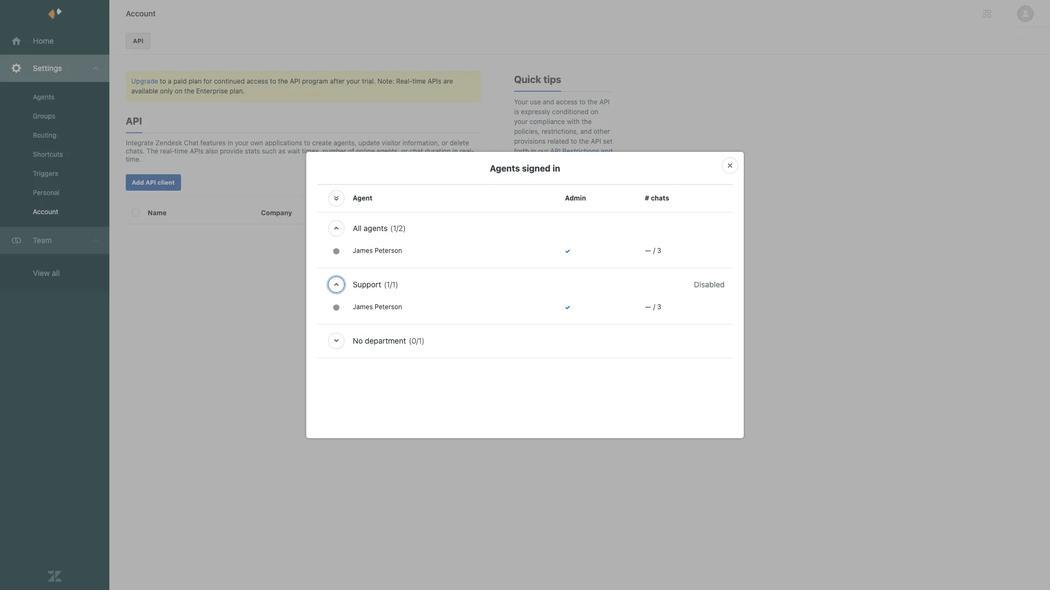 Task type: locate. For each thing, give the bounding box(es) containing it.
own
[[250, 139, 263, 147]]

zendesk inside if zendesk believes that you have or attempted to violate any term, condition, or the spirit of these policies or agreements, your right to access and use the api may be temporarily or permanently revoked.
[[520, 242, 547, 251]]

1 horizontal spatial access
[[514, 292, 536, 300]]

0 vertical spatial james peterson
[[353, 247, 402, 255]]

delete
[[450, 139, 469, 147]]

comply
[[559, 185, 582, 193]]

use up learn more
[[551, 292, 562, 300]]

( right department
[[409, 336, 412, 346]]

set inside you must also comply with the restrictions set forth in the zendesk terms and conditions
[[551, 195, 561, 203]]

1 vertical spatial access
[[556, 98, 578, 106]]

set inside your use and access to the api is expressly conditioned on your compliance with the policies, restrictions, and other provisions related to the api set forth in our
[[603, 137, 613, 146]]

0 horizontal spatial of
[[348, 147, 354, 155]]

also right must
[[545, 185, 557, 193]]

access right continued
[[247, 77, 268, 85]]

james peterson down support ( 1/1 )
[[353, 303, 402, 311]]

0 vertical spatial access
[[247, 77, 268, 85]]

provide right we
[[573, 167, 596, 175]]

1 vertical spatial of
[[532, 272, 538, 280]]

policies
[[559, 272, 582, 280]]

0 vertical spatial peterson
[[375, 247, 402, 255]]

1 horizontal spatial account
[[126, 9, 156, 18]]

and inside if zendesk believes that you have or attempted to violate any term, condition, or the spirit of these policies or agreements, your right to access and use the api may be temporarily or permanently revoked.
[[538, 292, 549, 300]]

in
[[228, 139, 233, 147], [453, 147, 458, 155], [531, 147, 536, 155], [553, 164, 560, 173], [579, 195, 585, 203]]

term,
[[527, 262, 543, 270]]

1 vertical spatial forth
[[562, 195, 577, 203]]

use
[[530, 98, 541, 106], [551, 292, 562, 300]]

agents up groups
[[33, 93, 54, 101]]

condition,
[[545, 262, 576, 270]]

agents up "you"
[[490, 164, 520, 173]]

or up term, on the right
[[531, 252, 537, 260]]

2 peterson from the top
[[375, 303, 402, 311]]

you must also comply with the restrictions set forth in the zendesk terms and conditions
[[514, 185, 610, 213]]

james peterson for all agents
[[353, 247, 402, 255]]

to up restrictions
[[571, 137, 577, 146]]

if zendesk believes that you have or attempted to violate any term, condition, or the spirit of these policies or agreements, your right to access and use the api may be temporarily or permanently revoked.
[[514, 242, 610, 319]]

on down paid
[[175, 87, 183, 95]]

james down the all
[[353, 247, 373, 255]]

1 horizontal spatial also
[[545, 185, 557, 193]]

information,
[[403, 139, 440, 147]]

1 vertical spatial james
[[353, 303, 373, 311]]

0 vertical spatial /
[[653, 247, 655, 255]]

of left online
[[348, 147, 354, 155]]

peterson down 1/1
[[375, 303, 402, 311]]

1 ― / 3 from the top
[[645, 247, 661, 255]]

in left "our"
[[531, 147, 536, 155]]

api
[[133, 37, 143, 44], [290, 77, 300, 85], [600, 98, 610, 106], [126, 115, 142, 127], [591, 137, 601, 146], [550, 147, 561, 155], [146, 179, 156, 186], [576, 292, 586, 300]]

0 vertical spatial ●
[[333, 247, 340, 256]]

― / 3
[[645, 247, 661, 255], [645, 303, 661, 311]]

api inside the to a paid plan for continued access to the api program after your trial. note: real-time apis are available only on the enterprise plan.
[[290, 77, 300, 85]]

peterson down all agents ( 1/2 )
[[375, 247, 402, 255]]

1 vertical spatial 3
[[657, 303, 661, 311]]

or left delete
[[442, 139, 448, 147]]

0 vertical spatial james
[[353, 247, 373, 255]]

0 vertical spatial use
[[530, 98, 541, 106]]

of inside integrate zendesk chat features in your own applications to create agents, update visitor information, or delete chats. the real-time apis also provide stats such as wait times, number of online agents, or chat duration in real- time.
[[348, 147, 354, 155]]

1 horizontal spatial provide
[[573, 167, 596, 175]]

use inside if zendesk believes that you have or attempted to violate any term, condition, or the spirit of these policies or agreements, your right to access and use the api may be temporarily or permanently revoked.
[[551, 292, 562, 300]]

1 horizontal spatial set
[[603, 137, 613, 146]]

documentation
[[514, 167, 561, 175]]

0 vertical spatial with
[[567, 118, 580, 126]]

real- right duration
[[460, 147, 474, 155]]

chat
[[410, 147, 423, 155]]

and down admin
[[564, 205, 575, 213]]

provide inside "and the other documentation we provide you."
[[573, 167, 596, 175]]

0 vertical spatial also
[[206, 147, 218, 155]]

expressly
[[521, 108, 550, 116]]

0 horizontal spatial real-
[[160, 147, 175, 155]]

signed
[[522, 164, 551, 173]]

2 3 from the top
[[657, 303, 661, 311]]

1 horizontal spatial apis
[[428, 77, 442, 85]]

1 horizontal spatial real-
[[460, 147, 474, 155]]

provide
[[220, 147, 243, 155], [573, 167, 596, 175]]

duration
[[425, 147, 451, 155]]

with down conditioned
[[567, 118, 580, 126]]

in right features
[[228, 139, 233, 147]]

must
[[528, 185, 543, 193]]

the down you.
[[598, 185, 608, 193]]

1 horizontal spatial (
[[390, 224, 393, 233]]

1 ― from the top
[[645, 247, 652, 255]]

learn
[[543, 311, 560, 319]]

1 vertical spatial )
[[396, 280, 398, 289]]

2 vertical spatial access
[[514, 292, 536, 300]]

to up may
[[586, 282, 593, 290]]

james peterson for support
[[353, 303, 402, 311]]

james down support
[[353, 303, 373, 311]]

1 james peterson from the top
[[353, 247, 402, 255]]

0 horizontal spatial access
[[247, 77, 268, 85]]

1 vertical spatial ●
[[333, 303, 340, 313]]

in inside you must also comply with the restrictions set forth in the zendesk terms and conditions
[[579, 195, 585, 203]]

zendesk products image
[[984, 10, 991, 18]]

agreements,
[[514, 282, 553, 290]]

0 vertical spatial forth
[[514, 147, 529, 155]]

0 horizontal spatial agents
[[33, 93, 54, 101]]

1 vertical spatial with
[[584, 185, 596, 193]]

other up restrictions
[[594, 127, 610, 136]]

account
[[126, 9, 156, 18], [33, 208, 58, 216]]

apis left are at the left
[[428, 77, 442, 85]]

your inside your use and access to the api is expressly conditioned on your compliance with the policies, restrictions, and other provisions related to the api set forth in our
[[514, 118, 528, 126]]

set up the terms
[[551, 195, 561, 203]]

the down right
[[564, 292, 574, 300]]

access inside the to a paid plan for continued access to the api program after your trial. note: real-time apis are available only on the enterprise plan.
[[247, 77, 268, 85]]

1 horizontal spatial time
[[412, 77, 426, 85]]

0 vertical spatial ― / 3
[[645, 247, 661, 255]]

forth down comply
[[562, 195, 577, 203]]

2 vertical spatial )
[[422, 336, 425, 346]]

use up expressly
[[530, 98, 541, 106]]

( down client id
[[390, 224, 393, 233]]

on right conditioned
[[591, 108, 598, 116]]

0 vertical spatial agents
[[33, 93, 54, 101]]

2 james from the top
[[353, 303, 373, 311]]

settings
[[33, 63, 62, 73]]

1 horizontal spatial )
[[403, 224, 406, 233]]

1 james from the top
[[353, 247, 373, 255]]

1 vertical spatial use
[[551, 292, 562, 300]]

1 horizontal spatial of
[[532, 272, 538, 280]]

access up conditioned
[[556, 98, 578, 106]]

add api client
[[132, 179, 175, 186]]

real- right the
[[160, 147, 175, 155]]

1 vertical spatial zendesk
[[514, 205, 541, 213]]

other inside your use and access to the api is expressly conditioned on your compliance with the policies, restrictions, and other provisions related to the api set forth in our
[[594, 127, 610, 136]]

1 3 from the top
[[657, 247, 661, 255]]

api inside "api restrictions and responsibilities"
[[550, 147, 561, 155]]

active
[[460, 180, 481, 189]]

forth down provisions
[[514, 147, 529, 155]]

such
[[262, 147, 277, 155]]

you.
[[598, 167, 611, 175]]

learn more link
[[543, 311, 578, 319]]

zendesk down restrictions at the top
[[514, 205, 541, 213]]

0 horizontal spatial provide
[[220, 147, 243, 155]]

api restrictions and responsibilities
[[514, 147, 613, 165]]

― for 1/2
[[645, 247, 652, 255]]

1 vertical spatial (
[[384, 280, 387, 289]]

1 vertical spatial apis
[[190, 147, 204, 155]]

― / 3 for 1/1
[[645, 303, 661, 311]]

0 horizontal spatial with
[[567, 118, 580, 126]]

and
[[543, 98, 554, 106], [580, 127, 592, 136], [601, 147, 613, 155], [564, 157, 576, 165], [564, 205, 575, 213], [538, 292, 549, 300]]

0 horizontal spatial use
[[530, 98, 541, 106]]

integrate zendesk chat features in your own applications to create agents, update visitor information, or delete chats. the real-time apis also provide stats such as wait times, number of online agents, or chat duration in real- time.
[[126, 139, 474, 164]]

also right chat
[[206, 147, 218, 155]]

support
[[353, 280, 381, 289]]

conditions
[[577, 205, 610, 213]]

with up admin
[[584, 185, 596, 193]]

and inside "and the other documentation we provide you."
[[564, 157, 576, 165]]

0 vertical spatial account
[[126, 9, 156, 18]]

●
[[333, 247, 340, 256], [333, 303, 340, 313]]

admin
[[565, 194, 586, 202]]

set up you.
[[603, 137, 613, 146]]

1 real- from the left
[[160, 147, 175, 155]]

time right the
[[175, 147, 188, 155]]

plan.
[[230, 87, 245, 95]]

1 horizontal spatial with
[[584, 185, 596, 193]]

quick tips
[[514, 74, 561, 85]]

number
[[323, 147, 346, 155]]

0 horizontal spatial time
[[175, 147, 188, 155]]

all agents ( 1/2 )
[[353, 224, 406, 233]]

department
[[365, 336, 406, 346]]

have
[[514, 252, 529, 260]]

upgrade link
[[131, 77, 158, 85]]

0 horizontal spatial (
[[384, 280, 387, 289]]

add api client button
[[126, 175, 181, 191]]

1 vertical spatial ―
[[645, 303, 652, 311]]

to left a
[[160, 77, 166, 85]]

0 vertical spatial apis
[[428, 77, 442, 85]]

agents for agents
[[33, 93, 54, 101]]

agents, right create
[[334, 139, 357, 147]]

2 horizontal spatial (
[[409, 336, 412, 346]]

0 horizontal spatial )
[[396, 280, 398, 289]]

( right support
[[384, 280, 387, 289]]

2 ― / 3 from the top
[[645, 303, 661, 311]]

other up you.
[[590, 157, 606, 165]]

home
[[33, 36, 54, 45]]

2 horizontal spatial access
[[556, 98, 578, 106]]

1 vertical spatial on
[[591, 108, 598, 116]]

id
[[396, 209, 403, 217]]

and down the agreements,
[[538, 292, 549, 300]]

agents, right online
[[377, 147, 400, 155]]

1 vertical spatial peterson
[[375, 303, 402, 311]]

apis inside the to a paid plan for continued access to the api program after your trial. note: real-time apis are available only on the enterprise plan.
[[428, 77, 442, 85]]

zendesk left chat
[[156, 139, 182, 147]]

to left create
[[304, 139, 310, 147]]

temporarily
[[514, 301, 549, 310]]

2 ● from the top
[[333, 303, 340, 313]]

1 vertical spatial /
[[653, 303, 655, 311]]

apis right the
[[190, 147, 204, 155]]

client id
[[375, 209, 403, 217]]

0 horizontal spatial set
[[551, 195, 561, 203]]

and up we
[[564, 157, 576, 165]]

your left trial.
[[347, 77, 360, 85]]

1 vertical spatial provide
[[573, 167, 596, 175]]

0 vertical spatial of
[[348, 147, 354, 155]]

applications
[[265, 139, 302, 147]]

2 / from the top
[[653, 303, 655, 311]]

1 / from the top
[[653, 247, 655, 255]]

other
[[594, 127, 610, 136], [590, 157, 606, 165]]

0 horizontal spatial apis
[[190, 147, 204, 155]]

apis
[[428, 77, 442, 85], [190, 147, 204, 155]]

0 vertical spatial time
[[412, 77, 426, 85]]

0 vertical spatial on
[[175, 87, 183, 95]]

or up learn
[[551, 301, 558, 310]]

conditioned
[[552, 108, 589, 116]]

zendesk up 'have'
[[520, 242, 547, 251]]

paid
[[173, 77, 187, 85]]

the up conditioned
[[588, 98, 598, 106]]

set
[[603, 137, 613, 146], [551, 195, 561, 203]]

james for support
[[353, 303, 373, 311]]

agents for agents signed in
[[490, 164, 520, 173]]

account down personal
[[33, 208, 58, 216]]

0 active
[[453, 180, 481, 189]]

is
[[514, 108, 519, 116]]

1 vertical spatial also
[[545, 185, 557, 193]]

0 vertical spatial (
[[390, 224, 393, 233]]

personal
[[33, 189, 60, 197]]

0 vertical spatial set
[[603, 137, 613, 146]]

1 horizontal spatial use
[[551, 292, 562, 300]]

/ for 1/2
[[653, 247, 655, 255]]

0 horizontal spatial account
[[33, 208, 58, 216]]

0 horizontal spatial on
[[175, 87, 183, 95]]

groups
[[33, 112, 55, 120]]

0 vertical spatial )
[[403, 224, 406, 233]]

account up api button
[[126, 9, 156, 18]]

on
[[175, 87, 183, 95], [591, 108, 598, 116]]

1 horizontal spatial agents
[[490, 164, 520, 173]]

1 vertical spatial set
[[551, 195, 561, 203]]

0 vertical spatial ―
[[645, 247, 652, 255]]

real-
[[160, 147, 175, 155], [460, 147, 474, 155]]

zendesk inside integrate zendesk chat features in your own applications to create agents, update visitor information, or delete chats. the real-time apis also provide stats such as wait times, number of online agents, or chat duration in real- time.
[[156, 139, 182, 147]]

2 ― from the top
[[645, 303, 652, 311]]

your down "is"
[[514, 118, 528, 126]]

2 vertical spatial zendesk
[[520, 242, 547, 251]]

1 vertical spatial james peterson
[[353, 303, 402, 311]]

team
[[33, 236, 52, 245]]

0 vertical spatial zendesk
[[156, 139, 182, 147]]

with inside you must also comply with the restrictions set forth in the zendesk terms and conditions
[[584, 185, 596, 193]]

2 james peterson from the top
[[353, 303, 402, 311]]

view all
[[33, 269, 60, 278]]

continued
[[214, 77, 245, 85]]

1 horizontal spatial on
[[591, 108, 598, 116]]

1/1
[[387, 280, 396, 289]]

time left are at the left
[[412, 77, 426, 85]]

available
[[131, 87, 158, 95]]

1 ● from the top
[[333, 247, 340, 256]]

1 vertical spatial ― / 3
[[645, 303, 661, 311]]

peterson for 1/2
[[375, 247, 402, 255]]

1 vertical spatial time
[[175, 147, 188, 155]]

0 horizontal spatial agents,
[[334, 139, 357, 147]]

0 horizontal spatial also
[[206, 147, 218, 155]]

and up you.
[[601, 147, 613, 155]]

0 vertical spatial 3
[[657, 247, 661, 255]]

you
[[590, 242, 601, 251]]

the up conditions
[[587, 195, 597, 203]]

3 for 1/1
[[657, 303, 661, 311]]

2 vertical spatial (
[[409, 336, 412, 346]]

1 vertical spatial agents
[[490, 164, 520, 173]]

your left own
[[235, 139, 249, 147]]

your
[[347, 77, 360, 85], [514, 118, 528, 126], [235, 139, 249, 147], [555, 282, 568, 290]]

trial.
[[362, 77, 376, 85]]

to
[[160, 77, 166, 85], [270, 77, 276, 85], [580, 98, 586, 106], [571, 137, 577, 146], [304, 139, 310, 147], [573, 252, 579, 260], [586, 282, 593, 290]]

that
[[576, 242, 588, 251]]

0 horizontal spatial forth
[[514, 147, 529, 155]]

and inside you must also comply with the restrictions set forth in the zendesk terms and conditions
[[564, 205, 575, 213]]

0 vertical spatial provide
[[220, 147, 243, 155]]

james peterson down all agents ( 1/2 )
[[353, 247, 402, 255]]

access up temporarily
[[514, 292, 536, 300]]

restrictions,
[[542, 127, 579, 136]]

0 vertical spatial other
[[594, 127, 610, 136]]

the down restrictions
[[578, 157, 588, 165]]

2 horizontal spatial )
[[422, 336, 425, 346]]

after
[[330, 77, 345, 85]]

provide left stats
[[220, 147, 243, 155]]

#
[[645, 194, 649, 202]]

in up conditions
[[579, 195, 585, 203]]

of down term, on the right
[[532, 272, 538, 280]]

1 peterson from the top
[[375, 247, 402, 255]]

provide inside integrate zendesk chat features in your own applications to create agents, update visitor information, or delete chats. the real-time apis also provide stats such as wait times, number of online agents, or chat duration in real- time.
[[220, 147, 243, 155]]

3
[[657, 247, 661, 255], [657, 303, 661, 311]]

1 vertical spatial other
[[590, 157, 606, 165]]

1 horizontal spatial forth
[[562, 195, 577, 203]]

your down policies
[[555, 282, 568, 290]]



Task type: vqa. For each thing, say whether or not it's contained in the screenshot.
top 'with'
yes



Task type: describe. For each thing, give the bounding box(es) containing it.
# chats
[[645, 194, 669, 202]]

in inside your use and access to the api is expressly conditioned on your compliance with the policies, restrictions, and other provisions related to the api set forth in our
[[531, 147, 536, 155]]

zendesk for if
[[520, 242, 547, 251]]

0/1
[[412, 336, 422, 346]]

the inside "and the other documentation we provide you."
[[578, 157, 588, 165]]

compliance
[[530, 118, 565, 126]]

also inside integrate zendesk chat features in your own applications to create agents, update visitor information, or delete chats. the real-time apis also provide stats such as wait times, number of online agents, or chat duration in real- time.
[[206, 147, 218, 155]]

add
[[132, 179, 144, 186]]

learn more
[[543, 311, 578, 319]]

agents
[[364, 224, 388, 233]]

revoked.
[[514, 311, 541, 319]]

as
[[279, 147, 286, 155]]

apis inside integrate zendesk chat features in your own applications to create agents, update visitor information, or delete chats. the real-time apis also provide stats such as wait times, number of online agents, or chat duration in real- time.
[[190, 147, 204, 155]]

● for all agents
[[333, 247, 340, 256]]

plan
[[189, 77, 202, 85]]

also inside you must also comply with the restrictions set forth in the zendesk terms and conditions
[[545, 185, 557, 193]]

with inside your use and access to the api is expressly conditioned on your compliance with the policies, restrictions, and other provisions related to the api set forth in our
[[567, 118, 580, 126]]

― for 1/1
[[645, 303, 652, 311]]

time inside the to a paid plan for continued access to the api program after your trial. note: real-time apis are available only on the enterprise plan.
[[412, 77, 426, 85]]

believes
[[549, 242, 574, 251]]

forth inside your use and access to the api is expressly conditioned on your compliance with the policies, restrictions, and other provisions related to the api set forth in our
[[514, 147, 529, 155]]

the
[[147, 147, 158, 155]]

stats
[[245, 147, 260, 155]]

other inside "and the other documentation we provide you."
[[590, 157, 606, 165]]

the left program
[[278, 77, 288, 85]]

1/2
[[393, 224, 403, 233]]

be
[[602, 292, 610, 300]]

/ for 1/1
[[653, 303, 655, 311]]

wait
[[287, 147, 300, 155]]

routing
[[33, 131, 57, 140]]

use inside your use and access to the api is expressly conditioned on your compliance with the policies, restrictions, and other provisions related to the api set forth in our
[[530, 98, 541, 106]]

policies,
[[514, 127, 540, 136]]

your
[[514, 98, 528, 106]]

attempted
[[539, 252, 571, 260]]

― / 3 for 1/2
[[645, 247, 661, 255]]

your inside if zendesk believes that you have or attempted to violate any term, condition, or the spirit of these policies or agreements, your right to access and use the api may be temporarily or permanently revoked.
[[555, 282, 568, 290]]

time.
[[126, 155, 141, 164]]

forth inside you must also comply with the restrictions set forth in the zendesk terms and conditions
[[562, 195, 577, 203]]

to left program
[[270, 77, 276, 85]]

● for support
[[333, 303, 340, 313]]

program
[[302, 77, 328, 85]]

quick
[[514, 74, 541, 85]]

any
[[514, 262, 525, 270]]

provisions
[[514, 137, 546, 146]]

and inside "api restrictions and responsibilities"
[[601, 147, 613, 155]]

) for 0/1
[[422, 336, 425, 346]]

or left chat
[[401, 147, 408, 155]]

2 real- from the left
[[460, 147, 474, 155]]

restrictions
[[514, 195, 549, 203]]

support ( 1/1 )
[[353, 280, 398, 289]]

you
[[514, 185, 526, 193]]

client
[[158, 179, 175, 186]]

enterprise
[[196, 87, 228, 95]]

access inside if zendesk believes that you have or attempted to violate any term, condition, or the spirit of these policies or agreements, your right to access and use the api may be temporarily or permanently revoked.
[[514, 292, 536, 300]]

responsibilities
[[514, 157, 563, 165]]

online
[[356, 147, 375, 155]]

in right duration
[[453, 147, 458, 155]]

permanently
[[559, 301, 598, 310]]

zendesk inside you must also comply with the restrictions set forth in the zendesk terms and conditions
[[514, 205, 541, 213]]

on inside your use and access to the api is expressly conditioned on your compliance with the policies, restrictions, and other provisions related to the api set forth in our
[[591, 108, 598, 116]]

integrate
[[126, 139, 154, 147]]

and up expressly
[[543, 98, 554, 106]]

these
[[540, 272, 557, 280]]

( for agents
[[390, 224, 393, 233]]

time inside integrate zendesk chat features in your own applications to create agents, update visitor information, or delete chats. the real-time apis also provide stats such as wait times, number of online agents, or chat duration in real- time.
[[175, 147, 188, 155]]

may
[[588, 292, 601, 300]]

or up right
[[584, 272, 591, 280]]

the down the plan
[[184, 87, 194, 95]]

api restrictions and responsibilities link
[[514, 147, 613, 165]]

the down violate
[[586, 262, 596, 270]]

1 horizontal spatial agents,
[[377, 147, 400, 155]]

or down violate
[[578, 262, 584, 270]]

james for all agents
[[353, 247, 373, 255]]

zendesk for integrate
[[156, 139, 182, 147]]

) for 1/2
[[403, 224, 406, 233]]

all
[[52, 269, 60, 278]]

to up conditioned
[[580, 98, 586, 106]]

no department ( 0/1 )
[[353, 336, 425, 346]]

zendesk terms and conditions link
[[514, 205, 610, 213]]

all
[[353, 224, 362, 233]]

view
[[33, 269, 50, 278]]

chats.
[[126, 147, 145, 155]]

of inside if zendesk believes that you have or attempted to violate any term, condition, or the spirit of these policies or agreements, your right to access and use the api may be temporarily or permanently revoked.
[[532, 272, 538, 280]]

peterson for 1/1
[[375, 303, 402, 311]]

0
[[453, 180, 458, 189]]

client
[[375, 209, 394, 217]]

times,
[[302, 147, 321, 155]]

for
[[204, 77, 212, 85]]

the up restrictions
[[579, 137, 589, 146]]

the down conditioned
[[582, 118, 592, 126]]

more
[[562, 311, 578, 319]]

violate
[[581, 252, 601, 260]]

to down that
[[573, 252, 579, 260]]

if
[[514, 242, 518, 251]]

chats
[[651, 194, 669, 202]]

access inside your use and access to the api is expressly conditioned on your compliance with the policies, restrictions, and other provisions related to the api set forth in our
[[556, 98, 578, 106]]

to a paid plan for continued access to the api program after your trial. note: real-time apis are available only on the enterprise plan.
[[131, 77, 453, 95]]

api button
[[126, 33, 151, 49]]

terms
[[543, 205, 562, 213]]

your inside the to a paid plan for continued access to the api program after your trial. note: real-time apis are available only on the enterprise plan.
[[347, 77, 360, 85]]

only
[[160, 87, 173, 95]]

( for department
[[409, 336, 412, 346]]

related
[[548, 137, 569, 146]]

chat
[[184, 139, 199, 147]]

shortcuts
[[33, 150, 63, 159]]

disabled
[[694, 280, 725, 289]]

right
[[570, 282, 584, 290]]

a
[[168, 77, 172, 85]]

your inside integrate zendesk chat features in your own applications to create agents, update visitor information, or delete chats. the real-time apis also provide stats such as wait times, number of online agents, or chat duration in real- time.
[[235, 139, 249, 147]]

no
[[353, 336, 363, 346]]

we
[[563, 167, 571, 175]]

real-
[[396, 77, 412, 85]]

and the other documentation we provide you.
[[514, 157, 611, 175]]

1 vertical spatial account
[[33, 208, 58, 216]]

restrictions
[[563, 147, 599, 155]]

api inside if zendesk believes that you have or attempted to violate any term, condition, or the spirit of these policies or agreements, your right to access and use the api may be temporarily or permanently revoked.
[[576, 292, 586, 300]]

to inside integrate zendesk chat features in your own applications to create agents, update visitor information, or delete chats. the real-time apis also provide stats such as wait times, number of online agents, or chat duration in real- time.
[[304, 139, 310, 147]]

in left we
[[553, 164, 560, 173]]

agents signed in
[[490, 164, 560, 173]]

and up restrictions
[[580, 127, 592, 136]]

on inside the to a paid plan for continued access to the api program after your trial. note: real-time apis are available only on the enterprise plan.
[[175, 87, 183, 95]]

visitor
[[382, 139, 401, 147]]

3 for 1/2
[[657, 247, 661, 255]]

agent
[[353, 194, 372, 202]]



